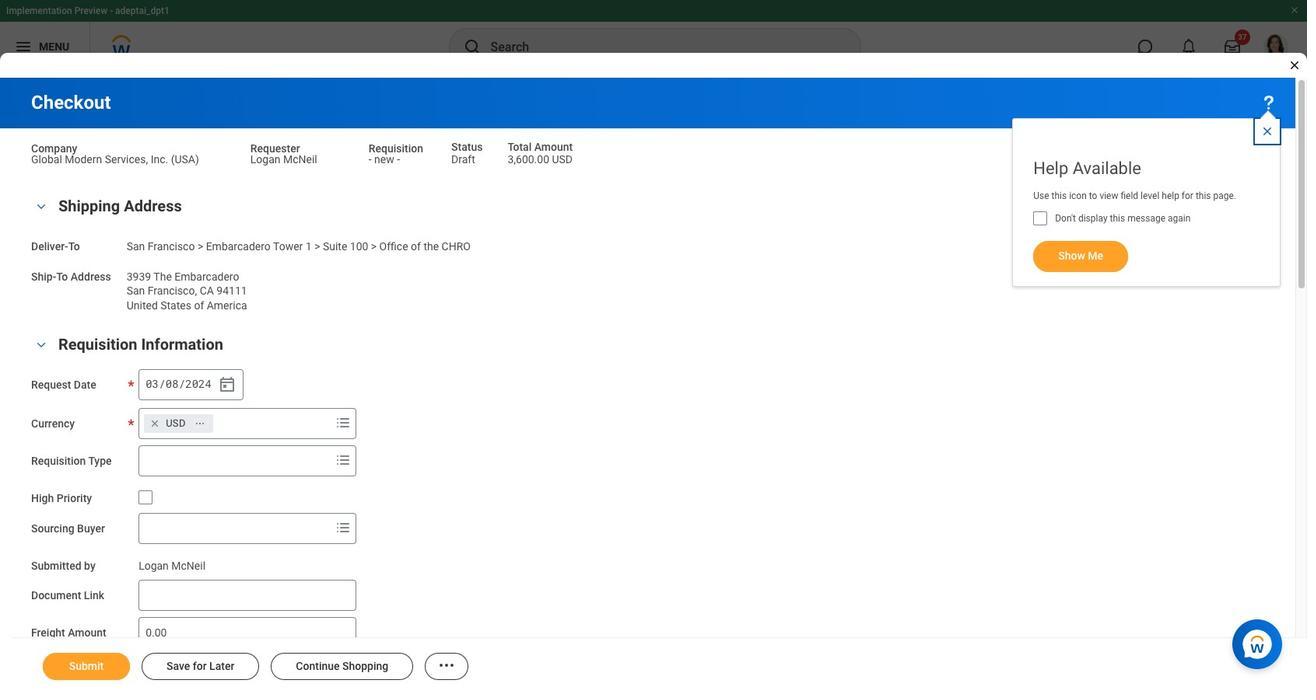 Task type: vqa. For each thing, say whether or not it's contained in the screenshot.
top This worker has low retention risk. 'icon'
no



Task type: describe. For each thing, give the bounding box(es) containing it.
usd inside option
[[166, 418, 186, 429]]

2 / from the left
[[179, 377, 185, 392]]

office
[[379, 240, 408, 253]]

for inside button
[[193, 661, 207, 673]]

1
[[306, 240, 312, 253]]

Sourcing Buyer field
[[139, 515, 331, 543]]

implementation preview -   adeptai_dpt1
[[6, 5, 170, 16]]

ship-to address
[[31, 270, 111, 283]]

inc.
[[151, 153, 168, 166]]

company global modern services, inc. (usa)
[[31, 142, 199, 166]]

help
[[1162, 191, 1179, 202]]

icon
[[1069, 191, 1087, 202]]

preview
[[74, 5, 108, 16]]

don't display this message again
[[1055, 213, 1191, 224]]

3 > from the left
[[371, 240, 377, 253]]

submitted by
[[31, 560, 95, 572]]

continue shopping
[[296, 661, 388, 673]]

save for later
[[166, 661, 234, 673]]

new
[[374, 153, 394, 166]]

save
[[166, 661, 190, 673]]

adeptai_dpt1
[[115, 5, 170, 16]]

shipping address button
[[58, 197, 182, 215]]

continue
[[296, 661, 340, 673]]

show me
[[1058, 250, 1103, 262]]

me
[[1088, 250, 1103, 262]]

by
[[84, 560, 95, 572]]

logan mcneil
[[139, 560, 205, 572]]

the
[[424, 240, 439, 253]]

high priority
[[31, 492, 92, 505]]

start guided tours image
[[1260, 93, 1278, 112]]

logan inside requisition information group
[[139, 560, 169, 572]]

shopping
[[342, 661, 388, 673]]

chevron down image for shipping address
[[32, 202, 51, 213]]

Requisition Type field
[[139, 447, 331, 475]]

services,
[[105, 153, 148, 166]]

embarcadero inside 3939 the embarcadero san francisco, ca 94111 united states of america
[[174, 270, 239, 283]]

mcneil inside logan mcneil element
[[171, 560, 205, 572]]

logan inside requester logan mcneil
[[250, 153, 281, 166]]

prompts image for buyer
[[334, 519, 353, 537]]

Don't display this message again checkbox
[[1033, 212, 1047, 226]]

1 / from the left
[[159, 377, 165, 392]]

amount for freight amount
[[68, 627, 106, 640]]

don't
[[1055, 213, 1076, 224]]

08
[[166, 377, 179, 392]]

don't display this message again image
[[1033, 212, 1047, 226]]

use
[[1033, 191, 1049, 202]]

Document Link text field
[[139, 581, 356, 612]]

page.
[[1213, 191, 1236, 202]]

03 / 08 / 2024
[[146, 377, 212, 392]]

of inside 3939 the embarcadero san francisco, ca 94111 united states of america
[[194, 300, 204, 312]]

- for new
[[397, 153, 400, 166]]

request date group
[[139, 369, 244, 400]]

available
[[1073, 159, 1141, 178]]

sourcing buyer
[[31, 522, 105, 535]]

help
[[1033, 159, 1068, 178]]

display
[[1078, 213, 1108, 224]]

related actions image
[[194, 418, 205, 429]]

the
[[154, 270, 172, 283]]

(usa)
[[171, 153, 199, 166]]

logan mcneil element for requester
[[250, 150, 317, 166]]

action bar region
[[12, 638, 1307, 695]]

- new - element
[[369, 150, 400, 166]]

date
[[74, 379, 96, 391]]

suite
[[323, 240, 347, 253]]

03
[[146, 377, 159, 392]]

continue shopping button
[[271, 654, 413, 681]]

request
[[31, 379, 71, 391]]

requisition information group
[[31, 332, 1264, 695]]

checkout
[[31, 92, 111, 114]]

notifications large image
[[1181, 39, 1197, 54]]

later
[[209, 661, 234, 673]]

shipping address
[[58, 197, 182, 215]]

status
[[451, 141, 483, 153]]

submit
[[69, 661, 104, 673]]

requisition for requisition
[[369, 142, 423, 155]]

deliver-to
[[31, 240, 80, 253]]

information
[[141, 335, 223, 354]]

document link
[[31, 590, 104, 602]]

0 vertical spatial address
[[124, 197, 182, 215]]

high
[[31, 492, 54, 505]]

related actions image
[[437, 657, 456, 675]]

modern
[[65, 153, 102, 166]]

buyer
[[77, 522, 105, 535]]

currency
[[31, 418, 75, 430]]

help available
[[1033, 159, 1141, 178]]

3,600.00
[[508, 153, 549, 166]]

requisition for requisition information
[[58, 335, 137, 354]]

requisition information button
[[58, 335, 223, 354]]

help available dialog
[[1012, 103, 1281, 287]]

1 horizontal spatial this
[[1110, 213, 1125, 224]]

2024
[[185, 377, 212, 392]]

requisition for requisition type
[[31, 455, 86, 467]]

for inside help available dialog
[[1182, 191, 1193, 202]]

francisco
[[148, 240, 195, 253]]

total
[[508, 141, 532, 153]]

global
[[31, 153, 62, 166]]

company
[[31, 142, 77, 155]]

requester
[[250, 142, 300, 155]]

logan mcneil element for submitted by
[[139, 557, 205, 572]]



Task type: locate. For each thing, give the bounding box(es) containing it.
- right preview
[[110, 5, 113, 16]]

for right save
[[193, 661, 207, 673]]

2 chevron down image from the top
[[32, 340, 51, 351]]

1 vertical spatial prompts image
[[334, 451, 353, 470]]

sourcing
[[31, 522, 74, 535]]

of left the
[[411, 240, 421, 253]]

1 vertical spatial usd
[[166, 418, 186, 429]]

> right 1
[[314, 240, 320, 253]]

- left new
[[369, 153, 372, 166]]

usd
[[552, 153, 573, 166], [166, 418, 186, 429]]

calendar image
[[218, 376, 237, 394]]

1 vertical spatial chevron down image
[[32, 340, 51, 351]]

1 horizontal spatial of
[[411, 240, 421, 253]]

Freight Amount text field
[[139, 618, 356, 649]]

message
[[1127, 213, 1166, 224]]

link
[[84, 590, 104, 602]]

address up francisco
[[124, 197, 182, 215]]

1 vertical spatial amount
[[68, 627, 106, 640]]

- new -
[[369, 153, 400, 166]]

embarcadero up 94111
[[206, 240, 271, 253]]

0 horizontal spatial of
[[194, 300, 204, 312]]

shipping
[[58, 197, 120, 215]]

logan mcneil element
[[250, 150, 317, 166], [139, 557, 205, 572]]

ship-to address element
[[127, 261, 247, 313]]

1 > from the left
[[198, 240, 203, 253]]

amount inside requisition information group
[[68, 627, 106, 640]]

to
[[68, 240, 80, 253], [56, 270, 68, 283]]

0 horizontal spatial mcneil
[[171, 560, 205, 572]]

0 vertical spatial to
[[68, 240, 80, 253]]

-
[[110, 5, 113, 16], [369, 153, 372, 166], [397, 153, 400, 166]]

for right "help"
[[1182, 191, 1193, 202]]

0 vertical spatial embarcadero
[[206, 240, 271, 253]]

0 horizontal spatial logan mcneil element
[[139, 557, 205, 572]]

0 horizontal spatial /
[[159, 377, 165, 392]]

amount right the "total"
[[534, 141, 573, 153]]

chevron down image for requisition information
[[32, 340, 51, 351]]

0 horizontal spatial this
[[1052, 191, 1067, 202]]

chevron down image inside shipping address group
[[32, 202, 51, 213]]

checkout main content
[[0, 78, 1307, 695]]

prompts image for type
[[334, 451, 353, 470]]

1 vertical spatial requisition
[[58, 335, 137, 354]]

status draft
[[451, 141, 483, 166]]

/
[[159, 377, 165, 392], [179, 377, 185, 392]]

0 vertical spatial of
[[411, 240, 421, 253]]

0 vertical spatial for
[[1182, 191, 1193, 202]]

amount inside total amount 3,600.00 usd
[[534, 141, 573, 153]]

1 horizontal spatial for
[[1182, 191, 1193, 202]]

chevron down image
[[32, 202, 51, 213], [32, 340, 51, 351]]

1 horizontal spatial amount
[[534, 141, 573, 153]]

close help available image
[[1261, 125, 1274, 138]]

deliver-
[[31, 240, 68, 253]]

0 vertical spatial chevron down image
[[32, 202, 51, 213]]

0 horizontal spatial usd
[[166, 418, 186, 429]]

- inside banner
[[110, 5, 113, 16]]

/ right 08
[[179, 377, 185, 392]]

- right new
[[397, 153, 400, 166]]

usd right 3,600.00
[[552, 153, 573, 166]]

address
[[124, 197, 182, 215], [71, 270, 111, 283]]

requisition up date
[[58, 335, 137, 354]]

type
[[88, 455, 112, 467]]

prompts image
[[334, 414, 353, 432], [334, 451, 353, 470], [334, 519, 353, 537]]

2 horizontal spatial >
[[371, 240, 377, 253]]

of inside deliver-to element
[[411, 240, 421, 253]]

again
[[1168, 213, 1191, 224]]

address down deliver-to
[[71, 270, 111, 283]]

close environment banner image
[[1290, 5, 1299, 15]]

search image
[[463, 37, 481, 56]]

united
[[127, 300, 158, 312]]

1 horizontal spatial /
[[179, 377, 185, 392]]

1 vertical spatial address
[[71, 270, 111, 283]]

logan mcneil element inside requisition information group
[[139, 557, 205, 572]]

1 horizontal spatial >
[[314, 240, 320, 253]]

shipping address group
[[31, 194, 1264, 313]]

0 vertical spatial requisition
[[369, 142, 423, 155]]

this down view
[[1110, 213, 1125, 224]]

0 vertical spatial logan mcneil element
[[250, 150, 317, 166]]

implementation
[[6, 5, 72, 16]]

2 vertical spatial requisition
[[31, 455, 86, 467]]

x small image
[[147, 416, 163, 432]]

deliver-to element
[[127, 231, 471, 254]]

0 vertical spatial usd
[[552, 153, 573, 166]]

usd right x small image
[[166, 418, 186, 429]]

chevron down image up "deliver-"
[[32, 202, 51, 213]]

1 vertical spatial for
[[193, 661, 207, 673]]

chro
[[442, 240, 471, 253]]

2 horizontal spatial this
[[1196, 191, 1211, 202]]

requisition up high priority
[[31, 455, 86, 467]]

san francisco > embarcadero tower 1 > suite 100 > office of the chro
[[127, 240, 471, 253]]

1 chevron down image from the top
[[32, 202, 51, 213]]

ship-
[[31, 270, 56, 283]]

2 horizontal spatial -
[[397, 153, 400, 166]]

mcneil
[[283, 153, 317, 166], [171, 560, 205, 572]]

3939 the embarcadero san francisco, ca 94111 united states of america
[[127, 270, 247, 312]]

to down deliver-to
[[56, 270, 68, 283]]

san up 3939
[[127, 240, 145, 253]]

0 horizontal spatial for
[[193, 661, 207, 673]]

san down 3939
[[127, 285, 145, 297]]

0 horizontal spatial amount
[[68, 627, 106, 640]]

francisco,
[[148, 285, 197, 297]]

document
[[31, 590, 81, 602]]

submit button
[[43, 654, 130, 681]]

global modern services, inc. (usa) element
[[31, 150, 199, 166]]

3 prompts image from the top
[[334, 519, 353, 537]]

1 horizontal spatial -
[[369, 153, 372, 166]]

0 vertical spatial logan
[[250, 153, 281, 166]]

1 vertical spatial embarcadero
[[174, 270, 239, 283]]

1 vertical spatial logan mcneil element
[[139, 557, 205, 572]]

draft
[[451, 153, 475, 166]]

1 vertical spatial to
[[56, 270, 68, 283]]

1 horizontal spatial mcneil
[[283, 153, 317, 166]]

0 vertical spatial mcneil
[[283, 153, 317, 166]]

0 horizontal spatial logan
[[139, 560, 169, 572]]

usd, press delete to clear value. option
[[144, 414, 213, 433]]

0 horizontal spatial >
[[198, 240, 203, 253]]

close checkout image
[[1288, 59, 1301, 72]]

> right francisco
[[198, 240, 203, 253]]

94111
[[217, 285, 247, 297]]

america
[[207, 300, 247, 312]]

inbox large image
[[1225, 39, 1240, 54]]

2 san from the top
[[127, 285, 145, 297]]

embarcadero up the ca
[[174, 270, 239, 283]]

field
[[1121, 191, 1138, 202]]

submitted
[[31, 560, 81, 572]]

implementation preview -   adeptai_dpt1 banner
[[0, 0, 1307, 72]]

chevron down image up request
[[32, 340, 51, 351]]

freight
[[31, 627, 65, 640]]

show
[[1058, 250, 1085, 262]]

to up ship-to address
[[68, 240, 80, 253]]

100
[[350, 240, 368, 253]]

amount
[[534, 141, 573, 153], [68, 627, 106, 640]]

this left the page. on the top right of the page
[[1196, 191, 1211, 202]]

workday assistant region
[[1232, 614, 1288, 670]]

requisition left the draft
[[369, 142, 423, 155]]

1 vertical spatial mcneil
[[171, 560, 205, 572]]

1 horizontal spatial logan mcneil element
[[250, 150, 317, 166]]

use this icon to view field level help for this page.
[[1033, 191, 1236, 202]]

0 vertical spatial san
[[127, 240, 145, 253]]

usd inside total amount 3,600.00 usd
[[552, 153, 573, 166]]

1 vertical spatial logan
[[139, 560, 169, 572]]

1 vertical spatial san
[[127, 285, 145, 297]]

of
[[411, 240, 421, 253], [194, 300, 204, 312]]

/ right 03
[[159, 377, 165, 392]]

checkout dialog
[[0, 0, 1307, 695]]

1 vertical spatial of
[[194, 300, 204, 312]]

level
[[1141, 191, 1160, 202]]

1 horizontal spatial usd
[[552, 153, 573, 166]]

freight amount
[[31, 627, 106, 640]]

2 prompts image from the top
[[334, 451, 353, 470]]

0 horizontal spatial address
[[71, 270, 111, 283]]

show me button
[[1033, 241, 1128, 272]]

to for deliver-
[[68, 240, 80, 253]]

requisition type
[[31, 455, 112, 467]]

1 prompts image from the top
[[334, 414, 353, 432]]

- for preview
[[110, 5, 113, 16]]

embarcadero inside deliver-to element
[[206, 240, 271, 253]]

requisition information
[[58, 335, 223, 354]]

amount up submit
[[68, 627, 106, 640]]

to for ship-
[[56, 270, 68, 283]]

1 horizontal spatial logan
[[250, 153, 281, 166]]

this right use
[[1052, 191, 1067, 202]]

0 vertical spatial prompts image
[[334, 414, 353, 432]]

2 > from the left
[[314, 240, 320, 253]]

states
[[160, 300, 191, 312]]

logan
[[250, 153, 281, 166], [139, 560, 169, 572]]

requester logan mcneil
[[250, 142, 317, 166]]

of down the ca
[[194, 300, 204, 312]]

1 horizontal spatial address
[[124, 197, 182, 215]]

3939
[[127, 270, 151, 283]]

san inside deliver-to element
[[127, 240, 145, 253]]

profile logan mcneil element
[[1254, 30, 1298, 64]]

> right 100
[[371, 240, 377, 253]]

1 san from the top
[[127, 240, 145, 253]]

to
[[1089, 191, 1097, 202]]

for
[[1182, 191, 1193, 202], [193, 661, 207, 673]]

amount for total amount 3,600.00 usd
[[534, 141, 573, 153]]

2 vertical spatial prompts image
[[334, 519, 353, 537]]

san inside 3939 the embarcadero san francisco, ca 94111 united states of america
[[127, 285, 145, 297]]

request date
[[31, 379, 96, 391]]

priority
[[57, 492, 92, 505]]

0 horizontal spatial -
[[110, 5, 113, 16]]

total amount 3,600.00 usd
[[508, 141, 573, 166]]

0 vertical spatial amount
[[534, 141, 573, 153]]

embarcadero
[[206, 240, 271, 253], [174, 270, 239, 283]]

mcneil inside requester logan mcneil
[[283, 153, 317, 166]]

save for later button
[[142, 654, 259, 681]]

tower
[[273, 240, 303, 253]]

usd element
[[166, 417, 186, 431]]

view
[[1100, 191, 1118, 202]]



